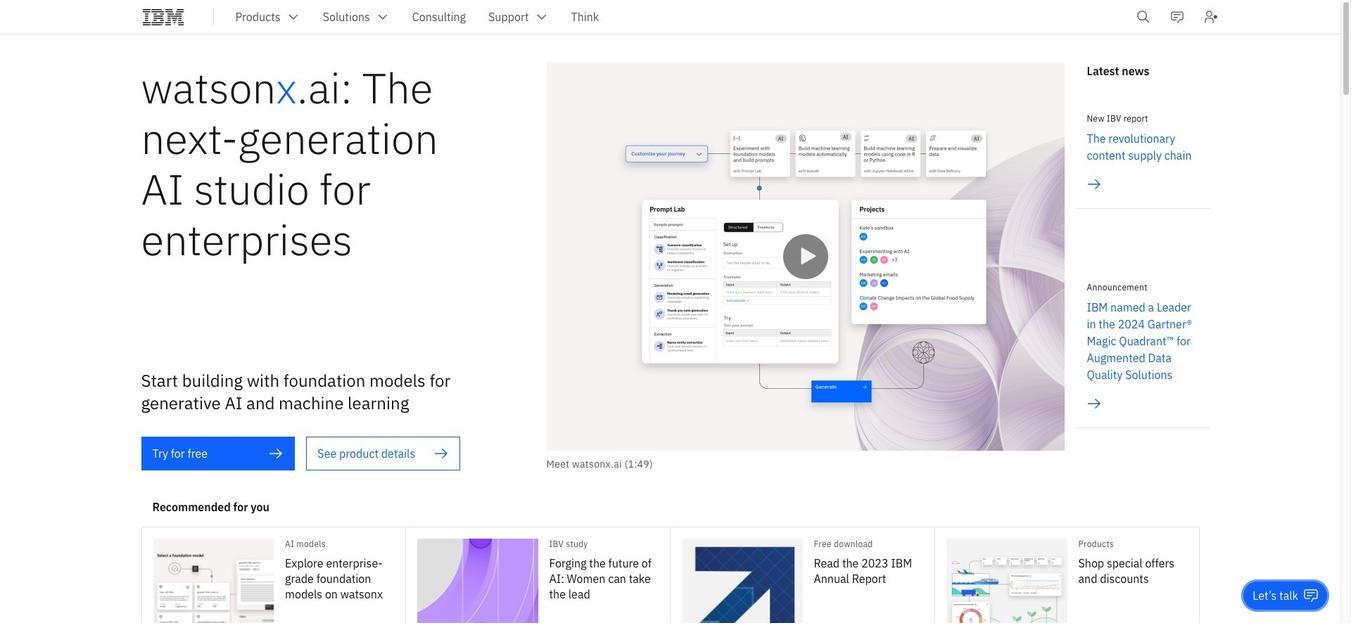 Task type: vqa. For each thing, say whether or not it's contained in the screenshot.
Your privacy choices element
no



Task type: describe. For each thing, give the bounding box(es) containing it.
let's talk element
[[1254, 589, 1299, 604]]



